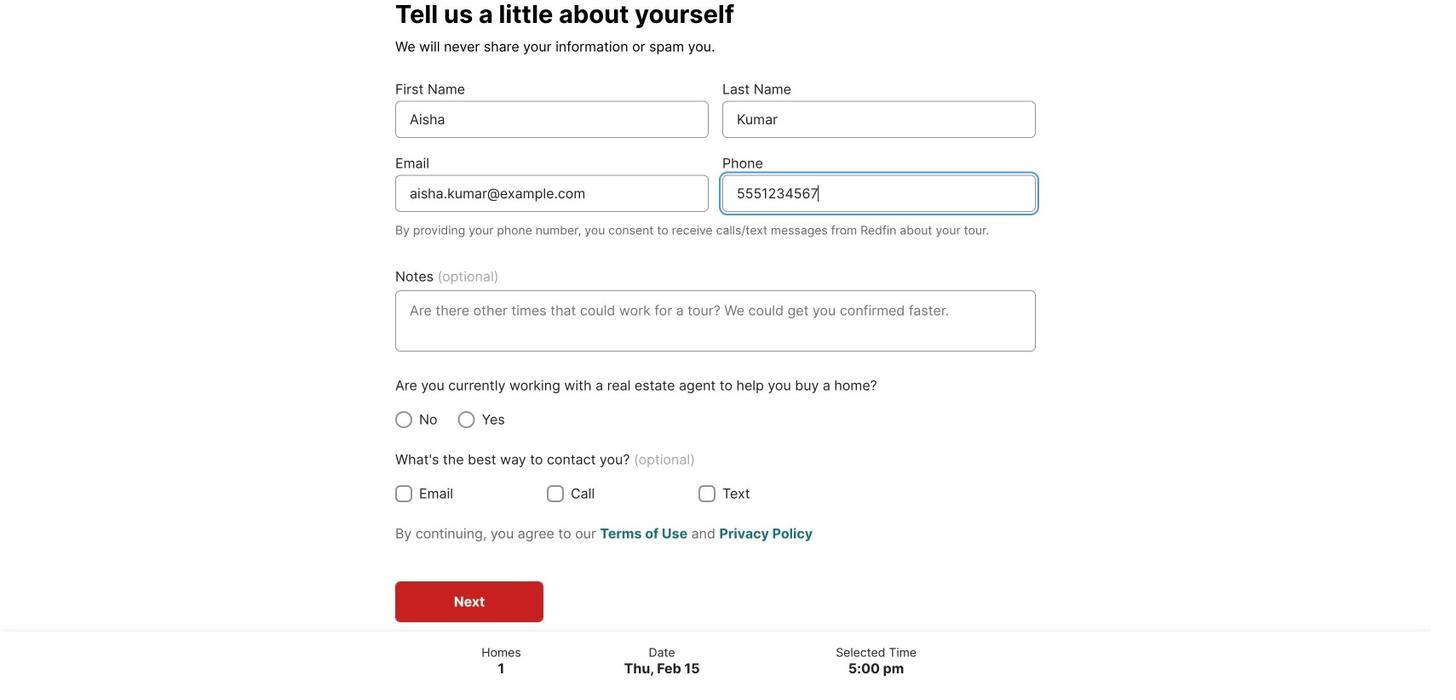 Task type: locate. For each thing, give the bounding box(es) containing it.
(   )   - telephone field
[[737, 185, 1021, 202]]

none checkbox inside what's the best way to contact you? element
[[395, 485, 412, 502]]

None radio
[[395, 411, 412, 428]]

None radio
[[458, 411, 475, 428]]

what's the best way to contact you? element
[[395, 484, 1036, 504]]

Jane text field
[[410, 111, 694, 128]]

None checkbox
[[547, 485, 564, 502], [699, 485, 716, 502], [547, 485, 564, 502], [699, 485, 716, 502]]

example@example.com email field
[[410, 185, 694, 202]]

Doe text field
[[737, 111, 1021, 128]]

None checkbox
[[395, 485, 412, 502]]



Task type: vqa. For each thing, say whether or not it's contained in the screenshot.
the 1PM
no



Task type: describe. For each thing, give the bounding box(es) containing it.
Notes text field
[[410, 301, 1021, 341]]

none radio inside "are you currently working with a real estate agent to help you buy a home?" "element"
[[395, 411, 412, 428]]

none radio inside "are you currently working with a real estate agent to help you buy a home?" "element"
[[458, 411, 475, 428]]

are you currently working with a real estate agent to help you buy a home? element
[[395, 410, 1036, 430]]



